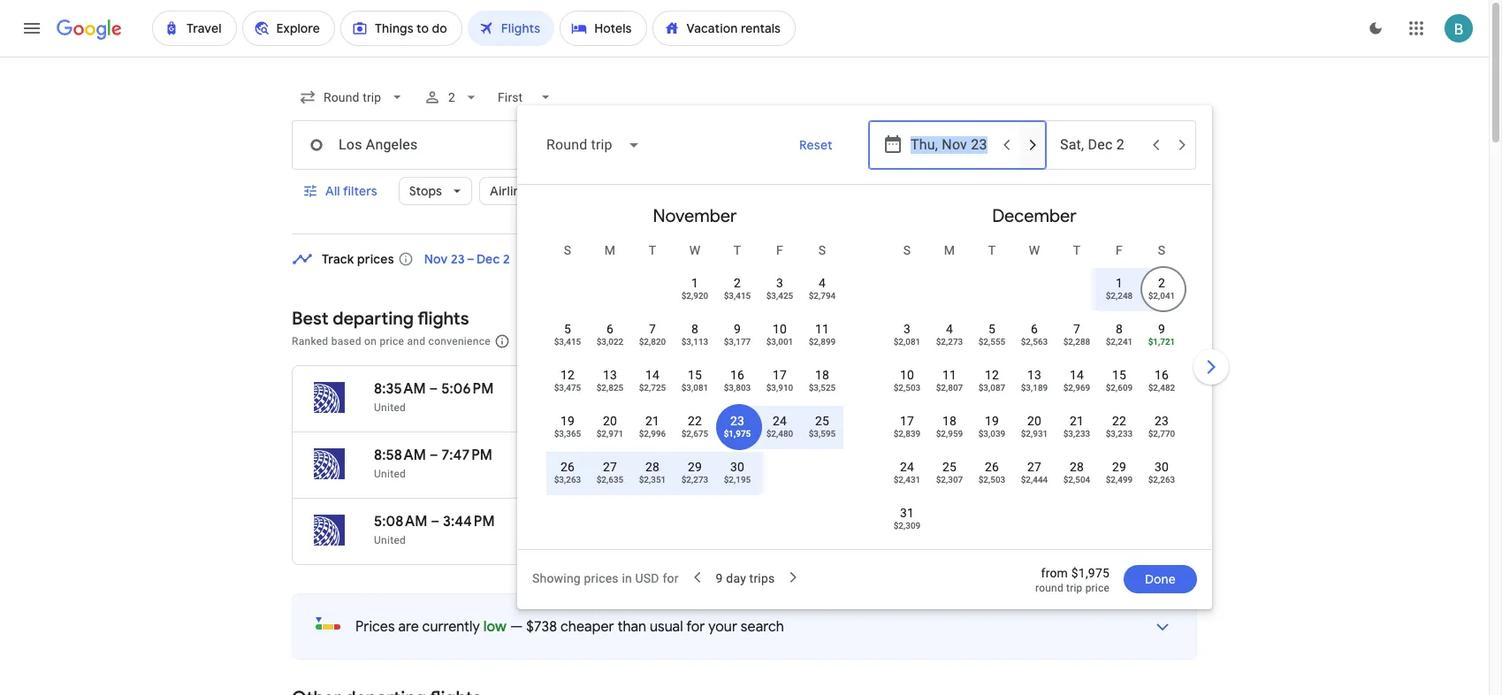 Task type: vqa. For each thing, say whether or not it's contained in the screenshot.


Task type: locate. For each thing, give the bounding box(es) containing it.
, 3001 us dollars element
[[766, 337, 794, 347]]

find the best price region
[[292, 236, 1197, 294]]

, 2351 us dollars element
[[639, 475, 666, 485]]

9 for 9 $3,177
[[734, 322, 741, 336]]

20 up $2,971
[[603, 414, 617, 428]]

and left bag in the right of the page
[[850, 335, 869, 348]]

1 $2,248
[[1106, 276, 1133, 301]]

2 8 from the left
[[1116, 322, 1123, 336]]

1 up , 2920 us dollars element
[[692, 276, 699, 290]]

adults.
[[726, 335, 760, 348]]

15 inside 15 $2,609
[[1112, 368, 1127, 382]]

prices left are
[[356, 618, 395, 636]]

sun, nov 5 element
[[564, 320, 571, 338]]

1 vertical spatial 3
[[904, 322, 911, 336]]

, 2503 us dollars element up sun, dec 17 element
[[894, 383, 921, 393]]

, 2503 us dollars element left $2,444
[[979, 475, 1006, 485]]

16 up the $3,803
[[730, 368, 745, 382]]

0 horizontal spatial prices
[[356, 618, 395, 636]]

1 horizontal spatial , 2273 us dollars element
[[936, 337, 963, 347]]

stops
[[409, 183, 442, 199]]

2 29 from the left
[[1112, 460, 1127, 474]]

– inside "8:58 am – 7:47 pm united"
[[430, 447, 438, 464]]

and down flights
[[407, 335, 426, 348]]

min inside 5 hr 31 min lax
[[682, 380, 705, 398]]

wed, nov 8 element
[[692, 320, 699, 338]]

4 inside 4 $2,794
[[819, 276, 826, 290]]

29 for 29 $2,499
[[1112, 460, 1127, 474]]

, 2503 us dollars element
[[894, 383, 921, 393], [979, 475, 1006, 485]]

$2,503 left $2,444
[[979, 475, 1006, 485]]

trip for $1,975
[[1109, 402, 1126, 415]]

23 inside 23 $2,770
[[1155, 414, 1169, 428]]

12 for 12 $3,475
[[561, 368, 575, 382]]

are
[[398, 618, 419, 636]]

2 fees from the left
[[893, 335, 914, 348]]

trip inside the '$2,084 round trip'
[[1109, 469, 1126, 481]]

1 30 from the left
[[730, 460, 745, 474]]

11 $2,807
[[936, 368, 963, 393]]

1 26 from the left
[[561, 460, 575, 474]]

14 for 14 $2,725
[[646, 368, 660, 382]]

, 3910 us dollars element
[[766, 383, 794, 393]]

9 $3,177
[[724, 322, 751, 347]]

14 up ", 2969 us dollars" element
[[1070, 368, 1084, 382]]

16 $2,482
[[1149, 368, 1176, 393]]

13 up , 3189 us dollars element at the right bottom of the page
[[1028, 368, 1042, 382]]

grid inside search field
[[525, 192, 1205, 560]]

lax left the bos
[[637, 468, 657, 480]]

2 inside find the best price region
[[503, 251, 510, 267]]

lax inside 7 hr 49 min lax – bos
[[637, 468, 657, 480]]

26
[[561, 460, 575, 474], [985, 460, 999, 474]]

, 2635 us dollars element
[[597, 475, 624, 485]]

round for $1,975
[[1078, 402, 1106, 415]]

1 horizontal spatial 3
[[904, 322, 911, 336]]

tue, nov 14 element
[[646, 366, 660, 384]]

30 up $2,195
[[730, 460, 745, 474]]

1 horizontal spatial 4
[[946, 322, 953, 336]]

leaves los angeles international airport at 5:08 am on thursday, november 23 and arrives at boston logan international airport at 3:44 pm on thursday, november 23. element
[[374, 513, 495, 531]]

1 horizontal spatial 29
[[1112, 460, 1127, 474]]

price inside price graph button
[[1112, 256, 1142, 272]]

price inside price popup button
[[658, 183, 688, 199]]

14 inside 14 $2,969
[[1070, 368, 1084, 382]]

0 horizontal spatial 17
[[773, 368, 787, 382]]

26 inside 26 $2,503
[[985, 460, 999, 474]]

, 3039 us dollars element
[[979, 429, 1006, 439]]

2 14 from the left
[[1070, 368, 1084, 382]]

, 3415 us dollars element
[[724, 291, 751, 301], [554, 337, 581, 347]]

1 horizontal spatial m
[[944, 243, 955, 257]]

1 vertical spatial 18
[[943, 414, 957, 428]]

13 inside 13 $3,189
[[1028, 368, 1042, 382]]

united inside "8:58 am – 7:47 pm united"
[[374, 468, 406, 480]]

1 horizontal spatial 10
[[900, 368, 915, 382]]

co for 1,180 kg co 2
[[929, 380, 951, 398]]

23 inside 23 $1,975
[[730, 414, 745, 428]]

1 15 from the left
[[688, 368, 702, 382]]

may
[[917, 335, 938, 348]]

13 for 13 $3,189
[[1028, 368, 1042, 382]]

12 for 12 $3,087
[[985, 368, 999, 382]]

5 for hr
[[637, 380, 645, 398]]

12 up the , 3087 us dollars element at the bottom right of the page
[[985, 368, 999, 382]]

12 up , 3475 us dollars element
[[561, 368, 575, 382]]

, 2273 us dollars element
[[936, 337, 963, 347], [682, 475, 709, 485]]

4 $2,794
[[809, 276, 836, 301]]

mon, dec 25 element
[[943, 458, 957, 476]]

28 up , 2504 us dollars element
[[1070, 460, 1084, 474]]

, 2273 us dollars element up the mon, dec 11 element
[[936, 337, 963, 347]]

2 , 3233 us dollars element from the left
[[1106, 429, 1133, 439]]

0 horizontal spatial 27
[[603, 460, 617, 474]]

0 horizontal spatial 7
[[637, 447, 645, 464]]

2 19 from the left
[[985, 414, 999, 428]]

1 horizontal spatial 28
[[1070, 460, 1084, 474]]

, 3415 us dollars element for 2
[[724, 291, 751, 301]]

$2,794
[[809, 291, 836, 301]]

trips
[[750, 571, 775, 585]]

$1,975 round trip
[[1078, 380, 1126, 415]]

lax down , 2725 us dollars element
[[637, 402, 657, 414]]

16 inside 16 $3,803
[[730, 368, 745, 382]]

2 vertical spatial hr
[[761, 468, 771, 480]]

20 inside 20 $2,971
[[603, 414, 617, 428]]

prices inside find the best price region
[[357, 251, 394, 267]]

8 up , 3113 us dollars element
[[692, 322, 699, 336]]

– inside 5:08 am – 3:44 pm united
[[431, 513, 440, 531]]

united inside 8:35 am – 5:06 pm united
[[374, 402, 406, 414]]

0 horizontal spatial m
[[605, 243, 616, 257]]

1 13 from the left
[[603, 368, 617, 382]]

0 vertical spatial 10
[[773, 322, 787, 336]]

thu, nov 16 element
[[730, 366, 745, 384]]

21 for 21 $2,996
[[646, 414, 660, 428]]

co for 805 kg co
[[923, 513, 945, 531]]

0 horizontal spatial 10
[[773, 322, 787, 336]]

27 $2,444
[[1021, 460, 1048, 485]]

1 right 30 $2,195
[[752, 468, 758, 480]]

19 for 19 $3,039
[[985, 414, 999, 428]]

1 lax from the top
[[637, 402, 657, 414]]

– inside 8:35 am – 5:06 pm united
[[429, 380, 438, 398]]

11 up "$2,807"
[[943, 368, 957, 382]]

6 inside 6 $2,563
[[1031, 322, 1038, 336]]

2 22 from the left
[[1112, 414, 1127, 428]]

f inside november row group
[[776, 243, 784, 257]]

1 vertical spatial price
[[1086, 582, 1110, 594]]

f up fri, nov 3 element
[[776, 243, 784, 257]]

7 $2,288
[[1064, 322, 1091, 347]]

hr for 7
[[648, 447, 661, 464]]

and
[[407, 335, 426, 348], [850, 335, 869, 348]]

lax inside 5 hr 31 min lax
[[637, 402, 657, 414]]

2 w from the left
[[1029, 243, 1040, 257]]

2 12 from the left
[[985, 368, 999, 382]]

1 horizontal spatial fees
[[893, 335, 914, 348]]

14 up , 2725 us dollars element
[[646, 368, 660, 382]]

0 vertical spatial united
[[374, 402, 406, 414]]

1 inside the 1 $2,920
[[692, 276, 699, 290]]

1 horizontal spatial 6
[[1031, 322, 1038, 336]]

round inside $1,975 round trip
[[1078, 402, 1106, 415]]

2 15 from the left
[[1112, 368, 1127, 382]]

reset button
[[779, 124, 854, 166]]

1 , 3233 us dollars element from the left
[[1064, 429, 1091, 439]]

, 3415 us dollars element for 5
[[554, 337, 581, 347]]

mon, nov 20 element
[[603, 412, 617, 430]]

10 down the , 2081 us dollars element at the top of page
[[900, 368, 915, 382]]

t right grid
[[1073, 243, 1081, 257]]

assistance
[[1028, 335, 1082, 348]]

6 for 6 $2,563
[[1031, 322, 1038, 336]]

hr inside 5 hr 31 min lax
[[648, 380, 662, 398]]

0 horizontal spatial 9
[[716, 571, 723, 585]]

0 horizontal spatial 11
[[815, 322, 830, 336]]

more details image
[[1142, 606, 1184, 648]]

17 inside the 17 $2,839
[[900, 414, 915, 428]]

0 vertical spatial hr
[[648, 380, 662, 398]]

price inside from $1,975 round trip price
[[1086, 582, 1110, 594]]

2 vertical spatial co
[[923, 513, 945, 531]]

1 left stop
[[752, 447, 757, 464]]

$3,233 up thu, dec 28 element
[[1064, 429, 1091, 439]]

2 13 from the left
[[1028, 368, 1042, 382]]

8 $3,113
[[682, 322, 709, 347]]

Departure time: 5:08 AM. text field
[[374, 513, 428, 531]]

4
[[819, 276, 826, 290], [946, 322, 953, 336]]

duration button
[[1080, 177, 1172, 205]]

$2,503 for 26
[[979, 475, 1006, 485]]

28 for 28 $2,504
[[1070, 460, 1084, 474]]

united down 8:58 am "text box"
[[374, 468, 406, 480]]

prices left learn more about tracked prices icon on the top of page
[[357, 251, 394, 267]]

22 $3,233
[[1106, 414, 1133, 439]]

18 up the $2,959
[[943, 414, 957, 428]]

0 vertical spatial min
[[682, 380, 705, 398]]

, 2444 us dollars element
[[1021, 475, 1048, 485]]

co inside 877 kg co 2
[[921, 447, 943, 464]]

8
[[692, 322, 699, 336], [1116, 322, 1123, 336]]

1 united from the top
[[374, 402, 406, 414]]

20
[[603, 414, 617, 428], [1028, 414, 1042, 428]]

7 up , 2820 us dollars element
[[649, 322, 656, 336]]

None field
[[292, 81, 413, 113], [491, 81, 562, 113], [532, 124, 655, 166], [292, 81, 413, 113], [491, 81, 562, 113], [532, 124, 655, 166]]

1 14 from the left
[[646, 368, 660, 382]]

1 vertical spatial prices
[[356, 618, 395, 636]]

apply.
[[941, 335, 970, 348]]

m left date
[[944, 243, 955, 257]]

1 $3,233 from the left
[[1064, 429, 1091, 439]]

30 up , 2263 us dollars element
[[1155, 460, 1169, 474]]

on
[[364, 335, 377, 348]]

, 3189 us dollars element
[[1021, 383, 1048, 393]]

$3,415 up thu, nov 9 element
[[724, 291, 751, 301]]

29 for 29 $2,273
[[688, 460, 702, 474]]

6 inside 6 $3,022
[[607, 322, 614, 336]]

0 horizontal spatial 3
[[776, 276, 784, 290]]

1 vertical spatial kg
[[902, 447, 918, 464]]

$3,233 up "$2,084"
[[1106, 429, 1133, 439]]

6 up $2,563
[[1031, 322, 1038, 336]]

wed, nov 1 element
[[692, 274, 699, 292]]

1 horizontal spatial 15
[[1112, 368, 1127, 382]]

25 inside the 25 $3,595
[[815, 414, 830, 428]]

stop
[[761, 447, 790, 464]]

8:35 am
[[374, 380, 426, 398]]

nonstop
[[752, 380, 807, 398]]

1 m from the left
[[605, 243, 616, 257]]

sun, nov 19 element
[[561, 412, 575, 430]]

$2,969
[[1064, 383, 1091, 393]]

17 up , 2839 us dollars element
[[900, 414, 915, 428]]

1 22 from the left
[[688, 414, 702, 428]]

2 horizontal spatial 7
[[1074, 322, 1081, 336]]

0 horizontal spatial , 3233 us dollars element
[[1064, 429, 1091, 439]]

$3,415
[[724, 291, 751, 301], [554, 337, 581, 347]]

1 horizontal spatial 12
[[985, 368, 999, 382]]

1 vertical spatial 4
[[946, 322, 953, 336]]

24 up , 2480 us dollars element
[[773, 414, 787, 428]]

, 3113 us dollars element
[[682, 337, 709, 347]]

25 for 25 $2,307
[[943, 460, 957, 474]]

3 inside 3 $2,081
[[904, 322, 911, 336]]

15 up $3,081 at the left bottom
[[688, 368, 702, 382]]

6 $3,022
[[597, 322, 624, 347]]

17 up , 3910 us dollars element
[[773, 368, 787, 382]]

, 3233 us dollars element up "$2,084"
[[1106, 429, 1133, 439]]

united
[[374, 402, 406, 414], [374, 468, 406, 480], [374, 534, 406, 547]]

27 for 27 $2,635
[[603, 460, 617, 474]]

7 inside 7 $2,820
[[649, 322, 656, 336]]

18 for 18 $3,525
[[815, 368, 830, 382]]

Departure text field
[[911, 121, 992, 169]]

0 vertical spatial 17
[[773, 368, 787, 382]]

, 2480 us dollars element
[[766, 429, 794, 439]]

1 horizontal spatial 20
[[1028, 414, 1042, 428]]

$1,975 inside from $1,975 round trip price
[[1072, 566, 1110, 580]]

fri, dec 15 element
[[1112, 366, 1127, 384]]

5:08 am – 3:44 pm united
[[374, 513, 495, 547]]

leaves los angeles international airport at 8:35 am on thursday, november 23 and arrives at boston logan international airport at 5:06 pm on thursday, november 23. element
[[374, 380, 494, 398]]

27 inside 27 $2,635
[[603, 460, 617, 474]]

26 $2,503
[[979, 460, 1006, 485]]

0 vertical spatial , 3415 us dollars element
[[724, 291, 751, 301]]

prices left 5 $3,415
[[521, 335, 552, 348]]

prices left in
[[584, 571, 619, 585]]

hr for 5
[[648, 380, 662, 398]]

0 horizontal spatial 4
[[819, 276, 826, 290]]

sat, nov 18 element
[[815, 366, 830, 384]]

0 horizontal spatial 28
[[646, 460, 660, 474]]

5 inside 5 $3,415
[[564, 322, 571, 336]]

0 horizontal spatial 26
[[561, 460, 575, 474]]

1 vertical spatial united
[[374, 468, 406, 480]]

0 vertical spatial kg
[[910, 380, 926, 398]]

prices for prices include required taxes + fees for 2 adults. optional charges and bag fees may apply. passenger assistance
[[521, 335, 552, 348]]

0 horizontal spatial , 3415 us dollars element
[[554, 337, 581, 347]]

– for 3:44 pm
[[431, 513, 440, 531]]

, 3475 us dollars element
[[554, 383, 581, 393]]

$2,273 up the mon, dec 11 element
[[936, 337, 963, 347]]

sat, dec 2, return date. element
[[1159, 274, 1166, 292]]

17 inside 17 $3,910
[[773, 368, 787, 382]]

round
[[1078, 402, 1106, 415], [1078, 469, 1106, 481], [1036, 582, 1064, 594]]

, 3595 us dollars element
[[809, 429, 836, 439]]

18 inside 18 $3,525
[[815, 368, 830, 382]]

kg inside 877 kg co 2
[[902, 447, 918, 464]]

2 inside 877 kg co 2
[[943, 452, 949, 467]]

27 up $2,635
[[603, 460, 617, 474]]

22 for 22 $2,675
[[688, 414, 702, 428]]

5 left mon, nov 6 element in the top of the page
[[564, 322, 571, 336]]

19 $3,039
[[979, 414, 1006, 439]]

prices inside search field
[[584, 571, 619, 585]]

18 inside 18 $2,959
[[943, 414, 957, 428]]

Departure text field
[[911, 121, 992, 169]]

27 down stop
[[774, 468, 786, 480]]

0 horizontal spatial , 2503 us dollars element
[[894, 383, 921, 393]]

w up wed, nov 1 element
[[690, 243, 701, 257]]

united down departure time: 5:08 am. text field
[[374, 534, 406, 547]]

mon, nov 27 element
[[603, 458, 617, 476]]

1 stop flight. element
[[752, 447, 790, 467]]

0 horizontal spatial 29
[[688, 460, 702, 474]]

0 horizontal spatial $3,233
[[1064, 429, 1091, 439]]

, 2482 us dollars element
[[1149, 383, 1176, 393]]

14 inside 14 $2,725
[[646, 368, 660, 382]]

13 $2,825
[[597, 368, 624, 393]]

0 horizontal spatial 12
[[561, 368, 575, 382]]

1 horizontal spatial 18
[[943, 414, 957, 428]]

16 inside 16 $2,482
[[1155, 368, 1169, 382]]

6
[[607, 322, 614, 336], [1031, 322, 1038, 336]]

25 up '$2,307'
[[943, 460, 957, 474]]

0 vertical spatial $2,503
[[894, 383, 921, 393]]

2 f from the left
[[1116, 243, 1123, 257]]

16
[[730, 368, 745, 382], [1155, 368, 1169, 382]]

8 inside the 8 $2,241
[[1116, 322, 1123, 336]]

1 vertical spatial lax
[[637, 468, 657, 480]]

1 horizontal spatial , 2503 us dollars element
[[979, 475, 1006, 485]]

search
[[741, 618, 784, 636]]

9 up $3,177 at the top left of page
[[734, 322, 741, 336]]

row containing 19
[[547, 404, 844, 455]]

$2,273 inside november row group
[[682, 475, 709, 485]]

united down the departure time: 8:35 am. 'text box'
[[374, 402, 406, 414]]

2 28 from the left
[[1070, 460, 1084, 474]]

1 vertical spatial , 2273 us dollars element
[[682, 475, 709, 485]]

1 19 from the left
[[561, 414, 575, 428]]

19 up $3,039
[[985, 414, 999, 428]]

7:47 pm
[[442, 447, 493, 464]]

thu, dec 28 element
[[1070, 458, 1084, 476]]

10 inside 10 $2,503
[[900, 368, 915, 382]]

nov 23 – dec 2
[[424, 251, 510, 267]]

28 inside "28 $2,504"
[[1070, 460, 1084, 474]]

$3,415 for 2
[[724, 291, 751, 301]]

1 vertical spatial trip
[[1109, 469, 1126, 481]]

0 horizontal spatial price
[[658, 183, 688, 199]]

1 horizontal spatial $2,503
[[979, 475, 1006, 485]]

0 vertical spatial , 2273 us dollars element
[[936, 337, 963, 347]]

24 up , 2431 us dollars element
[[900, 460, 915, 474]]

grid containing november
[[525, 192, 1205, 560]]

, 2825 us dollars element
[[597, 383, 624, 393]]

row containing 10
[[886, 358, 1183, 409]]

27 inside 27 $2,444
[[1028, 460, 1042, 474]]

1 6 from the left
[[607, 322, 614, 336]]

w
[[690, 243, 701, 257], [1029, 243, 1040, 257]]

1 12 from the left
[[561, 368, 575, 382]]

f inside december row group
[[1116, 243, 1123, 257]]

2 23 from the left
[[1155, 414, 1169, 428]]

w inside december row group
[[1029, 243, 1040, 257]]

0 horizontal spatial 6
[[607, 322, 614, 336]]

row containing 17
[[886, 404, 1183, 455]]

row containing 26
[[547, 450, 759, 501]]

21 $2,996
[[639, 414, 666, 439]]

min inside 7 hr 49 min lax – bos
[[685, 447, 708, 464]]

2 30 from the left
[[1155, 460, 1169, 474]]

30 inside 30 $2,263
[[1155, 460, 1169, 474]]

7 up $2,288
[[1074, 322, 1081, 336]]

3 up , 3425 us dollars element in the right of the page
[[776, 276, 784, 290]]

, 2920 us dollars element
[[682, 291, 709, 301]]

sun, dec 3 element
[[904, 320, 911, 338]]

$3,263
[[554, 475, 581, 485]]

7 left tue, nov 28 element
[[637, 447, 645, 464]]

$2,899
[[809, 337, 836, 347]]

1 vertical spatial $1,975
[[724, 429, 751, 439]]

2 lax from the top
[[637, 468, 657, 480]]

0 horizontal spatial w
[[690, 243, 701, 257]]

7 for $2,820
[[649, 322, 656, 336]]

0 vertical spatial , 2503 us dollars element
[[894, 383, 921, 393]]

22 up , 2675 us dollars element
[[688, 414, 702, 428]]

22 down the , 2609 us dollars element
[[1112, 414, 1127, 428]]

0 horizontal spatial 19
[[561, 414, 575, 428]]

1 vertical spatial , 2503 us dollars element
[[979, 475, 1006, 485]]

tue, dec 19 element
[[985, 412, 999, 430]]

$2,555
[[979, 337, 1006, 347]]

0 vertical spatial 25
[[815, 414, 830, 428]]

7 inside 7 hr 49 min lax – bos
[[637, 447, 645, 464]]

19 inside 19 $3,039
[[985, 414, 999, 428]]

, 2431 us dollars element
[[894, 475, 921, 485]]

2 20 from the left
[[1028, 414, 1042, 428]]

trip inside $1,975 round trip
[[1109, 402, 1126, 415]]

21 down $2,969
[[1070, 414, 1084, 428]]

2 6 from the left
[[1031, 322, 1038, 336]]

20 for 20 $2,971
[[603, 414, 617, 428]]

required
[[594, 335, 634, 348]]

22
[[688, 414, 702, 428], [1112, 414, 1127, 428]]

18 for 18 $2,959
[[943, 414, 957, 428]]

4 right may
[[946, 322, 953, 336]]

$2,273 for 4
[[936, 337, 963, 347]]

1,180 kg co 2
[[876, 380, 957, 401]]

, 2770 us dollars element
[[1149, 429, 1176, 439]]

1 horizontal spatial 5
[[637, 380, 645, 398]]

$3,415 up "sun, nov 12" 'element'
[[554, 337, 581, 347]]

26 up , 3263 us dollars element
[[561, 460, 575, 474]]

1 vertical spatial price
[[1112, 256, 1142, 272]]

14 $2,725
[[639, 368, 666, 393]]

1 horizontal spatial 11
[[943, 368, 957, 382]]

done
[[1145, 571, 1176, 587]]

2 united from the top
[[374, 468, 406, 480]]

, 2041 us dollars element
[[1149, 291, 1176, 301]]

$2,931
[[1021, 429, 1048, 439]]

$1,721
[[1149, 337, 1176, 347]]

0 vertical spatial 4
[[819, 276, 826, 290]]

15
[[688, 368, 702, 382], [1112, 368, 1127, 382]]

1 vertical spatial 11
[[943, 368, 957, 382]]

, 3233 us dollars element for 21
[[1064, 429, 1091, 439]]

17 $3,910
[[766, 368, 794, 393]]

28 up '$2,351'
[[646, 460, 660, 474]]

12
[[561, 368, 575, 382], [985, 368, 999, 382]]

2 inside '2 $3,415'
[[734, 276, 741, 290]]

price up fri, dec 1 element
[[1112, 256, 1142, 272]]

$2,503
[[894, 383, 921, 393], [979, 475, 1006, 485]]

21 for 21 $3,233
[[1070, 414, 1084, 428]]

0 horizontal spatial 21
[[646, 414, 660, 428]]

9 inside 9 $1,721
[[1159, 322, 1166, 336]]

26 inside 26 $3,263
[[561, 460, 575, 474]]

17 $2,839
[[894, 414, 921, 439]]

8 up '$2,241'
[[1116, 322, 1123, 336]]

december
[[992, 205, 1077, 227]]

1 8 from the left
[[692, 322, 699, 336]]

$2,503 up sun, dec 17 element
[[894, 383, 921, 393]]

, 2563 us dollars element
[[1021, 337, 1048, 347]]

28 inside 28 $2,351
[[646, 460, 660, 474]]

fri, nov 17 element
[[773, 366, 787, 384]]

5 up $2,555
[[989, 322, 996, 336]]

0 horizontal spatial $2,503
[[894, 383, 921, 393]]

, 2503 us dollars element for 10
[[894, 383, 921, 393]]

mon, dec 11 element
[[943, 366, 957, 384]]

1 w from the left
[[690, 243, 701, 257]]

for right usd
[[663, 571, 679, 585]]

, 3415 us dollars element up thu, nov 9 element
[[724, 291, 751, 301]]

hr inside 1 stop 1 hr 27 min
[[761, 468, 771, 480]]

3 up "$2,081"
[[904, 322, 911, 336]]

23 up , 1975 us dollars element
[[730, 414, 745, 428]]

1 vertical spatial co
[[921, 447, 943, 464]]

29 up , 2499 us dollars element
[[1112, 460, 1127, 474]]

s up sat, nov 4 element
[[819, 243, 826, 257]]

0 vertical spatial 31
[[665, 380, 678, 398]]

lax for 7
[[637, 468, 657, 480]]

$1,975 inside row
[[724, 429, 751, 439]]

26 for 26 $3,263
[[561, 460, 575, 474]]

24 inside 24 $2,431
[[900, 460, 915, 474]]

21 up ', 2996 us dollars' element at the bottom left of page
[[646, 414, 660, 428]]

17 for 17 $2,839
[[900, 414, 915, 428]]

1 vertical spatial prices
[[584, 571, 619, 585]]

1 vertical spatial round
[[1078, 469, 1106, 481]]

november
[[653, 205, 737, 227]]

1 29 from the left
[[688, 460, 702, 474]]

co
[[929, 380, 951, 398], [921, 447, 943, 464], [923, 513, 945, 531]]

23 up $2,770
[[1155, 414, 1169, 428]]

mon, nov 13 element
[[603, 366, 617, 384]]

8:58 am
[[374, 447, 426, 464]]

$2,309
[[894, 521, 921, 531]]

, 3081 us dollars element
[[682, 383, 709, 393]]

29 inside the 29 $2,273
[[688, 460, 702, 474]]

usual
[[650, 618, 683, 636]]

row containing 3
[[886, 312, 1183, 363]]

5 left tue, nov 14 element
[[637, 380, 645, 398]]

, 3415 us dollars element up "sun, nov 12" 'element'
[[554, 337, 581, 347]]

1 28 from the left
[[646, 460, 660, 474]]

4 up , 2794 us dollars element
[[819, 276, 826, 290]]

2 inside 2 $2,041
[[1159, 276, 1166, 290]]

2 21 from the left
[[1070, 414, 1084, 428]]

– for 7:47 pm
[[430, 447, 438, 464]]

30 inside 30 $2,195
[[730, 460, 745, 474]]

thu, dec 14 element
[[1070, 366, 1084, 384]]

1 16 from the left
[[730, 368, 745, 382]]

27 for 27 $2,444
[[1028, 460, 1042, 474]]

f up fri, dec 1 element
[[1116, 243, 1123, 257]]

2 m from the left
[[944, 243, 955, 257]]

9 up , 1721 us dollars element
[[1159, 322, 1166, 336]]

1 fees from the left
[[676, 335, 697, 348]]

price for price graph
[[1112, 256, 1142, 272]]

, 2307 us dollars element
[[936, 475, 963, 485]]

, 2241 us dollars element
[[1106, 337, 1133, 347]]

31 inside 31 $2,309
[[900, 506, 915, 520]]

for left your
[[686, 618, 705, 636]]

1 horizontal spatial $3,233
[[1106, 429, 1133, 439]]

7 inside 7 $2,288
[[1074, 322, 1081, 336]]

12 inside 12 $3,087
[[985, 368, 999, 382]]

3 inside 3 $3,425
[[776, 276, 784, 290]]

row containing 24
[[886, 450, 1183, 501]]

co for 877 kg co 2
[[921, 447, 943, 464]]

, 1721 us dollars element
[[1149, 337, 1176, 347]]

11 inside 11 $2,899
[[815, 322, 830, 336]]

mon, dec 4 element
[[946, 320, 953, 338]]

21 inside '21 $2,996'
[[646, 414, 660, 428]]

19 inside "19 $3,365"
[[561, 414, 575, 428]]

5 inside 5 hr 31 min lax
[[637, 380, 645, 398]]

m for december
[[944, 243, 955, 257]]

21 inside 21 $3,233
[[1070, 414, 1084, 428]]

t down november
[[649, 243, 656, 257]]

price left done
[[1086, 582, 1110, 594]]

29 inside 29 $2,499
[[1112, 460, 1127, 474]]

2 16 from the left
[[1155, 368, 1169, 382]]

24 inside 24 $2,480
[[773, 414, 787, 428]]

22 inside the 22 $2,675
[[688, 414, 702, 428]]

departing
[[333, 308, 414, 330]]

11 inside 11 $2,807
[[943, 368, 957, 382]]

duration
[[1091, 183, 1142, 199]]

sat, nov 25 element
[[815, 412, 830, 430]]

1,180
[[876, 380, 907, 398]]

1 horizontal spatial 26
[[985, 460, 999, 474]]

2 horizontal spatial 9
[[1159, 322, 1166, 336]]

26 for 26 $2,503
[[985, 460, 999, 474]]

min
[[682, 380, 705, 398], [685, 447, 708, 464], [789, 468, 808, 480]]

0 horizontal spatial fees
[[676, 335, 697, 348]]

2 26 from the left
[[985, 460, 999, 474]]

0 vertical spatial trip
[[1109, 402, 1126, 415]]

wed, dec 20 element
[[1028, 412, 1042, 430]]

5 for $2,555
[[989, 322, 996, 336]]

0 horizontal spatial price
[[380, 335, 404, 348]]

2 $3,233 from the left
[[1106, 429, 1133, 439]]

1 21 from the left
[[646, 414, 660, 428]]

18
[[815, 368, 830, 382], [943, 414, 957, 428]]

grid
[[525, 192, 1205, 560]]

2 vertical spatial united
[[374, 534, 406, 547]]

, 3233 us dollars element up thu, dec 28 element
[[1064, 429, 1091, 439]]

25 up $3,595
[[815, 414, 830, 428]]

m down the bags popup button
[[605, 243, 616, 257]]

11 for 11 $2,807
[[943, 368, 957, 382]]

, 2609 us dollars element
[[1106, 383, 1133, 393]]

14
[[646, 368, 660, 382], [1070, 368, 1084, 382]]

0 horizontal spatial 15
[[688, 368, 702, 382]]

19
[[561, 414, 575, 428], [985, 414, 999, 428]]

$3,189
[[1021, 383, 1048, 393]]

13 inside the 13 $2,825
[[603, 368, 617, 382]]

date
[[990, 256, 1018, 272]]

, 2839 us dollars element
[[894, 429, 921, 439]]

mon, nov 6 element
[[607, 320, 614, 338]]

price up november
[[658, 183, 688, 199]]

9 left day
[[716, 571, 723, 585]]

1 horizontal spatial and
[[850, 335, 869, 348]]

f for november
[[776, 243, 784, 257]]

1 horizontal spatial 14
[[1070, 368, 1084, 382]]

19 up , 3365 us dollars element
[[561, 414, 575, 428]]

3 s from the left
[[904, 243, 911, 257]]

3 united from the top
[[374, 534, 406, 547]]

1 f from the left
[[776, 243, 784, 257]]

22 inside 22 $3,233
[[1112, 414, 1127, 428]]

+
[[667, 335, 673, 348]]

15 inside 15 $3,081
[[688, 368, 702, 382]]

5 $2,555
[[979, 322, 1006, 347]]

, 2899 us dollars element
[[809, 337, 836, 347]]

times
[[736, 183, 771, 199]]

s up sat, dec 2, return date. element
[[1158, 243, 1166, 257]]

w inside november row group
[[690, 243, 701, 257]]

sort by:
[[1123, 333, 1169, 348]]

14 for 14 $2,969
[[1070, 368, 1084, 382]]

Departure time: 8:58 AM. text field
[[374, 447, 426, 464]]

16 for 16 $2,482
[[1155, 368, 1169, 382]]

$2,503 for 10
[[894, 383, 921, 393]]

18 $3,525
[[809, 368, 836, 393]]

30 for 30 $2,263
[[1155, 460, 1169, 474]]

None text field
[[292, 120, 570, 170]]

11 up , 2899 us dollars element
[[815, 322, 830, 336]]

1 horizontal spatial 8
[[1116, 322, 1123, 336]]

currently
[[422, 618, 480, 636]]

w down the december
[[1029, 243, 1040, 257]]

2 horizontal spatial 5
[[989, 322, 996, 336]]

sat, dec 16 element
[[1155, 366, 1169, 384]]

round inside the '$2,084 round trip'
[[1078, 469, 1106, 481]]

price right on
[[380, 335, 404, 348]]

None search field
[[292, 76, 1233, 609]]

tue, nov 28 element
[[646, 458, 660, 476]]

6 up $3,022
[[607, 322, 614, 336]]

0 horizontal spatial 8
[[692, 322, 699, 336]]

28 for 28 $2,351
[[646, 460, 660, 474]]

0 horizontal spatial , 2273 us dollars element
[[682, 475, 709, 485]]

24
[[773, 414, 787, 428], [900, 460, 915, 474]]

0 vertical spatial 18
[[815, 368, 830, 382]]

2 vertical spatial round
[[1036, 582, 1064, 594]]

1 vertical spatial 17
[[900, 414, 915, 428]]

1 horizontal spatial , 3233 us dollars element
[[1106, 429, 1133, 439]]

$2,273 inside december row group
[[936, 337, 963, 347]]

s
[[564, 243, 572, 257], [819, 243, 826, 257], [904, 243, 911, 257], [1158, 243, 1166, 257]]

20 $2,971
[[597, 414, 624, 439]]

1 up the $2,248
[[1116, 276, 1123, 290]]

wed, dec 6 element
[[1031, 320, 1038, 338]]

1 20 from the left
[[603, 414, 617, 428]]

10 inside 10 $3,001
[[773, 322, 787, 336]]

kg inside 1,180 kg co 2
[[910, 380, 926, 398]]

for right wed, nov 8 element
[[700, 335, 714, 348]]

29 right the bos
[[688, 460, 702, 474]]

min inside 1 stop 1 hr 27 min
[[789, 468, 808, 480]]

1 horizontal spatial prices
[[584, 571, 619, 585]]

2 vertical spatial $1,975
[[1072, 566, 1110, 580]]

Arrival time: 5:06 PM. text field
[[442, 380, 494, 398]]

0 vertical spatial prices
[[357, 251, 394, 267]]

t left grid
[[988, 243, 996, 257]]

1 horizontal spatial 30
[[1155, 460, 1169, 474]]

1 s from the left
[[564, 243, 572, 257]]

13 up $2,825 at the left bottom of page
[[603, 368, 617, 382]]

4 inside "4 $2,273"
[[946, 322, 953, 336]]

0 horizontal spatial 16
[[730, 368, 745, 382]]

1 stop 1 hr 27 min
[[752, 447, 808, 480]]

0 horizontal spatial 30
[[730, 460, 745, 474]]

1 23 from the left
[[730, 414, 745, 428]]

25 inside 25 $2,307
[[943, 460, 957, 474]]

15 for 15 $2,609
[[1112, 368, 1127, 382]]



Task type: describe. For each thing, give the bounding box(es) containing it.
thu, dec 21 element
[[1070, 412, 1084, 430]]

thu, nov 23, departure date. element
[[730, 412, 745, 430]]

ranked based on price and convenience
[[292, 335, 491, 348]]

$2,971
[[597, 429, 624, 439]]

9 for 9 day trips
[[716, 571, 723, 585]]

thu, dec 7 element
[[1074, 320, 1081, 338]]

Arrival time: 3:44 PM. text field
[[443, 513, 495, 531]]

fri, dec 29 element
[[1112, 458, 1127, 476]]

16 for 16 $3,803
[[730, 368, 745, 382]]

emissions
[[819, 183, 877, 199]]

11 for 11 $2,899
[[815, 322, 830, 336]]

– for 5:06 pm
[[429, 380, 438, 398]]

27 inside 1 stop 1 hr 27 min
[[774, 468, 786, 480]]

1 for $2,920
[[692, 276, 699, 290]]

– inside 7 hr 49 min lax – bos
[[657, 468, 664, 480]]

9 day trips
[[716, 571, 775, 585]]

december row group
[[865, 192, 1205, 547]]

8 for 8 $3,113
[[692, 322, 699, 336]]

$3,910
[[766, 383, 794, 393]]

none search field containing november
[[292, 76, 1233, 609]]

airlines
[[490, 183, 534, 199]]

17 for 17 $3,910
[[773, 368, 787, 382]]

flights
[[418, 308, 469, 330]]

bag
[[871, 335, 890, 348]]

wed, dec 13 element
[[1028, 366, 1042, 384]]

, 2263 us dollars element
[[1149, 475, 1176, 485]]

track
[[322, 251, 354, 267]]

mon, dec 18 element
[[943, 412, 957, 430]]

22 $2,675
[[682, 414, 709, 439]]

24 for 24 $2,480
[[773, 414, 787, 428]]

24 for 24 $2,431
[[900, 460, 915, 474]]

10 $3,001
[[766, 322, 794, 347]]

sun, dec 10 element
[[900, 366, 915, 384]]

, 2504 us dollars element
[[1064, 475, 1091, 485]]

, 2273 us dollars element for 4
[[936, 337, 963, 347]]

16 $3,803
[[724, 368, 751, 393]]

$2,609
[[1106, 383, 1133, 393]]

tue, nov 21 element
[[646, 412, 660, 430]]

bos
[[664, 468, 685, 480]]

2 t from the left
[[734, 243, 741, 257]]

round for $2,084
[[1078, 469, 1106, 481]]

min for 5 hr 31 min
[[682, 380, 705, 398]]

5 for $3,415
[[564, 322, 571, 336]]

airports
[[996, 183, 1043, 199]]

wed, nov 29 element
[[688, 458, 702, 476]]

loading results progress bar
[[0, 57, 1489, 60]]

wed, nov 15 element
[[688, 366, 702, 384]]

5 $3,415
[[554, 322, 581, 347]]

, 3525 us dollars element
[[809, 383, 836, 393]]

$2,839
[[894, 429, 921, 439]]

sort by: button
[[1116, 325, 1197, 356]]

3 $3,425
[[766, 276, 794, 301]]

change appearance image
[[1355, 7, 1397, 50]]

sun, dec 17 element
[[900, 412, 915, 430]]

, 2195 us dollars element
[[724, 475, 751, 485]]

, 1975 us dollars element
[[724, 429, 751, 439]]

wed, dec 27 element
[[1028, 458, 1042, 476]]

$1,975 for from
[[1072, 566, 1110, 580]]

30 $2,263
[[1149, 460, 1176, 485]]

sun, nov 12 element
[[561, 366, 575, 384]]

, 2675 us dollars element
[[682, 429, 709, 439]]

4 for 4 $2,273
[[946, 322, 953, 336]]

$2,504
[[1064, 475, 1091, 485]]

, 2820 us dollars element
[[639, 337, 666, 347]]

prices for prices are currently low — $738 cheaper than usual for your search
[[356, 618, 395, 636]]

23 $2,770
[[1149, 414, 1176, 439]]

charges
[[808, 335, 847, 348]]

, 2725 us dollars element
[[639, 383, 666, 393]]

15 for 15 $3,081
[[688, 368, 702, 382]]

$2,241
[[1106, 337, 1133, 347]]

connecting airports
[[924, 183, 1043, 199]]

total duration 5 hr 31 min. element
[[637, 380, 752, 401]]

5 hr 31 min lax
[[637, 380, 705, 414]]

include
[[555, 335, 591, 348]]

2 vertical spatial kg
[[904, 513, 920, 531]]

november row group
[[525, 192, 865, 542]]

31 $2,309
[[894, 506, 921, 531]]

, 2969 us dollars element
[[1064, 383, 1091, 393]]

$3,022
[[597, 337, 624, 347]]

4 for 4 $2,794
[[819, 276, 826, 290]]

13 for 13 $2,825
[[603, 368, 617, 382]]

sun, dec 24 element
[[900, 458, 915, 476]]

ranked
[[292, 335, 328, 348]]

best
[[292, 308, 329, 330]]

7 for $2,288
[[1074, 322, 1081, 336]]

total duration 7 hr 49 min. element
[[637, 447, 752, 467]]

, 2794 us dollars element
[[809, 291, 836, 301]]

12 $3,475
[[554, 368, 581, 393]]

, 3803 us dollars element
[[724, 383, 751, 393]]

$3,039
[[979, 429, 1006, 439]]

prices are currently low — $738 cheaper than usual for your search
[[356, 618, 784, 636]]

row containing 5
[[547, 312, 844, 363]]

, 2971 us dollars element
[[597, 429, 624, 439]]

2 s from the left
[[819, 243, 826, 257]]

4 t from the left
[[1073, 243, 1081, 257]]

prices include required taxes + fees for 2 adults. optional charges and bag fees may apply. passenger assistance
[[521, 335, 1082, 348]]

date grid
[[990, 256, 1044, 272]]

by:
[[1151, 333, 1169, 348]]

0 vertical spatial for
[[700, 335, 714, 348]]

24 $2,431
[[894, 460, 921, 485]]

1 for $2,248
[[1116, 276, 1123, 290]]

sat, nov 11 element
[[815, 320, 830, 338]]

14 $2,969
[[1064, 368, 1091, 393]]

$3,233 for 22
[[1106, 429, 1133, 439]]

based
[[331, 335, 362, 348]]

, 3022 us dollars element
[[597, 337, 624, 347]]

8 for 8 $2,241
[[1116, 322, 1123, 336]]

trip for $2,084
[[1109, 469, 1126, 481]]

2084 US dollars text field
[[1080, 447, 1126, 464]]

, 3425 us dollars element
[[766, 291, 794, 301]]

lax for 5
[[637, 402, 657, 414]]

, 2309 us dollars element
[[894, 521, 921, 531]]

$3,595
[[809, 429, 836, 439]]

thu, nov 9 element
[[734, 320, 741, 338]]

tue, dec 5 element
[[989, 320, 996, 338]]

, 3365 us dollars element
[[554, 429, 581, 439]]

25 for 25 $3,595
[[815, 414, 830, 428]]

1975 US dollars text field
[[1084, 380, 1126, 398]]

2 $3,415
[[724, 276, 751, 301]]

$1,975 for 23
[[724, 429, 751, 439]]

19 for 19 $3,365
[[561, 414, 575, 428]]

Return text field
[[1060, 121, 1142, 169]]

28 $2,504
[[1064, 460, 1091, 485]]

price graph button
[[1066, 249, 1194, 280]]

w for december
[[1029, 243, 1040, 257]]

, 2503 us dollars element for 26
[[979, 475, 1006, 485]]

805 kg co
[[876, 513, 945, 531]]

$3,113
[[682, 337, 709, 347]]

1 t from the left
[[649, 243, 656, 257]]

prices for showing
[[584, 571, 619, 585]]

price inside the best departing flights main content
[[380, 335, 404, 348]]

wed, nov 22 element
[[688, 412, 702, 430]]

21 $3,233
[[1064, 414, 1091, 439]]

6 for 6 $3,022
[[607, 322, 614, 336]]

, 3263 us dollars element
[[554, 475, 581, 485]]

connecting
[[924, 183, 993, 199]]

leaves los angeles international airport at 8:58 am on thursday, november 23 and arrives at boston logan international airport at 7:47 pm on thursday, november 23. element
[[374, 447, 493, 464]]

1 for stop
[[752, 447, 757, 464]]

, 2499 us dollars element
[[1106, 475, 1133, 485]]

, 2931 us dollars element
[[1021, 429, 1048, 439]]

layover (1 of 1) is a 1 hr 27 min layover at denver international airport in denver. element
[[752, 467, 867, 481]]

min for 7 hr 49 min
[[685, 447, 708, 464]]

$3,233 for 21
[[1064, 429, 1091, 439]]

fri, nov 10 element
[[773, 320, 787, 338]]

fri, nov 24 element
[[773, 412, 787, 430]]

2 inside popup button
[[449, 90, 456, 104]]

23 $1,975
[[724, 414, 751, 439]]

15 $3,081
[[682, 368, 709, 393]]

, 2555 us dollars element
[[979, 337, 1006, 347]]

united for 5:08 am
[[374, 534, 406, 547]]

united for 8:35 am
[[374, 402, 406, 414]]

2 and from the left
[[850, 335, 869, 348]]

8:58 am – 7:47 pm united
[[374, 447, 493, 480]]

Arrival time: 7:47 PM. text field
[[442, 447, 493, 464]]

reset
[[800, 137, 833, 153]]

united for 8:58 am
[[374, 468, 406, 480]]

3 t from the left
[[988, 243, 996, 257]]

$2,675
[[682, 429, 709, 439]]

23 – dec
[[451, 251, 500, 267]]

7 for hr
[[637, 447, 645, 464]]

tue, nov 7 element
[[649, 320, 656, 338]]

round inside from $1,975 round trip price
[[1036, 582, 1064, 594]]

$2,996
[[639, 429, 666, 439]]

sun, nov 26 element
[[561, 458, 575, 476]]

10 for 10 $3,001
[[773, 322, 787, 336]]

all
[[325, 183, 340, 199]]

1 $2,920
[[682, 276, 709, 301]]

2 inside 1,180 kg co 2
[[951, 386, 957, 401]]

4 s from the left
[[1158, 243, 1166, 257]]

, 2288 us dollars element
[[1064, 337, 1091, 347]]

7 $2,820
[[639, 322, 666, 347]]

fri, nov 3 element
[[776, 274, 784, 292]]

, 2996 us dollars element
[[639, 429, 666, 439]]

3 for 3 $3,425
[[776, 276, 784, 290]]

row containing 12
[[547, 358, 844, 409]]

trip inside from $1,975 round trip price
[[1067, 582, 1083, 594]]

28 $2,351
[[639, 460, 666, 485]]

23 for 23 $1,975
[[730, 414, 745, 428]]

1 and from the left
[[407, 335, 426, 348]]

filters
[[343, 183, 377, 199]]

price for price
[[658, 183, 688, 199]]

sat, dec 9 element
[[1159, 320, 1166, 338]]

18 $2,959
[[936, 414, 963, 439]]

passenger
[[973, 335, 1025, 348]]

learn more about ranking image
[[494, 333, 510, 349]]

your
[[709, 618, 738, 636]]

showing prices in usd for
[[532, 571, 679, 585]]

3 for 3 $2,081
[[904, 322, 911, 336]]

prices for track
[[357, 251, 394, 267]]

all filters button
[[292, 170, 391, 212]]

, 2959 us dollars element
[[936, 429, 963, 439]]

f for december
[[1116, 243, 1123, 257]]

thu, nov 30 element
[[730, 458, 745, 476]]

$2,959
[[936, 429, 963, 439]]

learn more about tracked prices image
[[398, 251, 414, 267]]

swap origin and destination. image
[[562, 134, 584, 156]]

kg for 877
[[902, 447, 918, 464]]

thu, nov 2 element
[[734, 274, 741, 292]]

23 for 23 $2,770
[[1155, 414, 1169, 428]]

nonstop flight. element
[[752, 380, 807, 401]]

Return text field
[[1060, 121, 1142, 169]]

$1,975 inside $1,975 round trip
[[1084, 380, 1126, 398]]

9 for 9 $1,721
[[1159, 322, 1166, 336]]

$3,001
[[766, 337, 794, 347]]

—
[[510, 618, 523, 636]]

tue, dec 26 element
[[985, 458, 999, 476]]

2 vertical spatial for
[[686, 618, 705, 636]]

9 $1,721
[[1149, 322, 1176, 347]]

4 $2,273
[[936, 322, 963, 347]]

20 for 20 $2,931
[[1028, 414, 1042, 428]]

m for november
[[605, 243, 616, 257]]

$2,195
[[724, 475, 751, 485]]

sat, nov 4 element
[[819, 274, 826, 292]]

, 2081 us dollars element
[[894, 337, 921, 347]]

31 inside 5 hr 31 min lax
[[665, 380, 678, 398]]

main menu image
[[21, 18, 42, 39]]

sun, dec 31 element
[[900, 504, 915, 522]]

10 for 10 $2,503
[[900, 368, 915, 382]]

30 for 30 $2,195
[[730, 460, 745, 474]]

w for november
[[690, 243, 701, 257]]

29 $2,499
[[1106, 460, 1133, 485]]

all filters
[[325, 183, 377, 199]]

, 2248 us dollars element
[[1106, 291, 1133, 301]]

tue, dec 12 element
[[985, 366, 999, 384]]

$3,415 for 5
[[554, 337, 581, 347]]

kg for 1,180
[[910, 380, 926, 398]]

low
[[484, 618, 507, 636]]

sat, dec 23 element
[[1155, 412, 1169, 430]]

$2,920
[[682, 291, 709, 301]]

, 2273 us dollars element for 29
[[682, 475, 709, 485]]

8:35 am – 5:06 pm united
[[374, 380, 494, 414]]

, 3233 us dollars element for 22
[[1106, 429, 1133, 439]]

sat, dec 30 element
[[1155, 458, 1169, 476]]

Departure time: 8:35 AM. text field
[[374, 380, 426, 398]]

, 3177 us dollars element
[[724, 337, 751, 347]]

1 vertical spatial for
[[663, 571, 679, 585]]

optional
[[763, 335, 805, 348]]

next image
[[1190, 346, 1233, 388]]

805
[[876, 513, 901, 531]]

22 for 22 $3,233
[[1112, 414, 1127, 428]]



